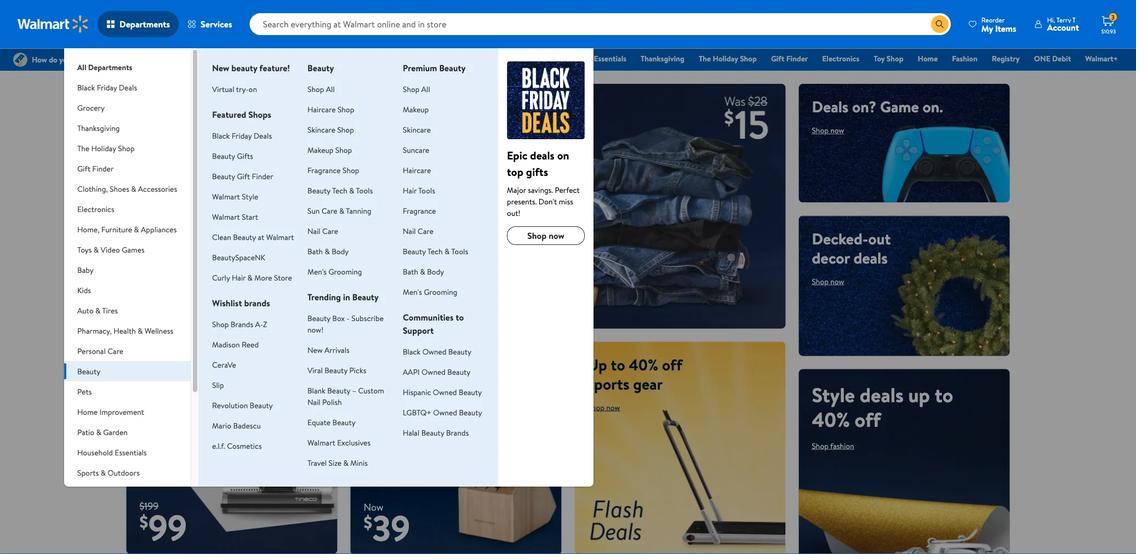 Task type: describe. For each thing, give the bounding box(es) containing it.
owned for black
[[423, 346, 447, 357]]

curly hair & more store
[[212, 272, 292, 283]]

shop all for beauty
[[308, 84, 335, 94]]

decked-
[[812, 228, 869, 249]]

custom
[[358, 385, 384, 396]]

makeup link
[[403, 104, 429, 115]]

furniture
[[101, 224, 132, 235]]

lgbtq+
[[403, 407, 432, 418]]

1 vertical spatial bath & body link
[[403, 266, 444, 277]]

clothing, shoes & accessories button
[[64, 179, 191, 199]]

account
[[1048, 21, 1080, 33]]

beauty up aapi owned beauty
[[449, 346, 472, 357]]

beauty up haircare shop
[[308, 62, 334, 74]]

household essentials button
[[64, 443, 191, 463]]

to inside up to 40% off sports gear
[[611, 354, 626, 375]]

now down don't
[[549, 230, 565, 242]]

support
[[403, 325, 434, 337]]

decor
[[108, 488, 129, 499]]

virtual try-on link
[[212, 84, 257, 94]]

home for home deals are served
[[364, 354, 404, 375]]

0 horizontal spatial all
[[77, 62, 86, 72]]

40% inside style deals up to 40% off
[[812, 406, 851, 433]]

toy
[[874, 53, 885, 64]]

beauty up sun
[[308, 185, 331, 196]]

games
[[122, 244, 145, 255]]

0 vertical spatial tech
[[332, 185, 348, 196]]

halal beauty brands
[[403, 427, 469, 438]]

travel size & minis
[[308, 458, 368, 468]]

beauty down fragrance link
[[403, 246, 426, 257]]

travel
[[308, 458, 327, 468]]

home for home improvement
[[77, 407, 98, 417]]

0 vertical spatial brands
[[231, 319, 253, 330]]

fragrance for fragrance link
[[403, 205, 436, 216]]

at
[[258, 232, 264, 242]]

search icon image
[[936, 20, 945, 29]]

hair tools link
[[403, 185, 435, 196]]

haircare link
[[403, 165, 431, 175]]

40% inside up to 40% off sports gear
[[629, 354, 659, 375]]

more
[[255, 272, 272, 283]]

skincare for skincare link
[[403, 124, 431, 135]]

shop all link for beauty
[[308, 84, 335, 94]]

beauty inside "blank beauty – custom nail polish"
[[328, 385, 351, 396]]

departments inside dropdown button
[[120, 18, 170, 30]]

thanksgiving for thanksgiving link
[[641, 53, 685, 64]]

electronics link
[[818, 53, 865, 64]]

shop now link for up to 40% off sports gear
[[588, 402, 620, 413]]

beauty box - subscribe now!
[[308, 313, 384, 335]]

beauty tech & tools for rightmost beauty tech & tools link
[[403, 246, 469, 257]]

all departments
[[77, 62, 132, 72]]

black friday deals button
[[64, 77, 191, 98]]

care for personal care dropdown button
[[108, 346, 124, 356]]

grocery button
[[64, 98, 191, 118]]

featured
[[212, 109, 246, 121]]

0 horizontal spatial tools
[[356, 185, 373, 196]]

premium beauty
[[403, 62, 466, 74]]

& right "furniture"
[[134, 224, 139, 235]]

& left "tanning"
[[339, 205, 345, 216]]

my
[[982, 22, 994, 34]]

now for home deals up to 30% off
[[158, 333, 172, 344]]

makeup shop link
[[308, 145, 352, 155]]

shop now link for deals on? game on.
[[812, 125, 845, 136]]

auto
[[77, 305, 94, 316]]

& right size on the left bottom of page
[[344, 458, 349, 468]]

& right 'health'
[[138, 325, 143, 336]]

served
[[470, 354, 514, 375]]

& right save
[[445, 246, 450, 257]]

friday for grocery & essentials
[[504, 53, 524, 64]]

wellness
[[145, 325, 173, 336]]

beauty inside dropdown button
[[77, 366, 101, 377]]

holiday for the holiday shop 'link' at top right
[[713, 53, 739, 64]]

1 horizontal spatial tools
[[419, 185, 435, 196]]

care for communities to support's nail care link
[[418, 226, 434, 236]]

pets button
[[64, 382, 191, 402]]

on for deals
[[558, 148, 570, 163]]

& right patio
[[96, 427, 101, 438]]

virtual
[[212, 84, 234, 94]]

the for the holiday shop dropdown button
[[77, 143, 89, 154]]

nail care for trending
[[308, 226, 338, 236]]

personal care button
[[64, 341, 191, 361]]

beauty inside the beauty box - subscribe now!
[[308, 313, 331, 324]]

decor
[[812, 247, 850, 268]]

home for home
[[918, 53, 939, 64]]

1 vertical spatial departments
[[88, 62, 132, 72]]

& right "toys"
[[94, 244, 99, 255]]

all for premium beauty
[[422, 84, 430, 94]]

black owned beauty link
[[403, 346, 472, 357]]

shop now for up to 40% off sports gear
[[588, 402, 620, 413]]

the holiday shop button
[[64, 138, 191, 158]]

beauty down arrivals
[[325, 365, 348, 376]]

& left tires
[[95, 305, 101, 316]]

0 horizontal spatial grooming
[[329, 266, 362, 277]]

walmart right at at top
[[266, 232, 294, 242]]

blank beauty – custom nail polish
[[308, 385, 384, 407]]

reed
[[242, 339, 259, 350]]

fragrance link
[[403, 205, 436, 216]]

black owned beauty
[[403, 346, 472, 357]]

deals inside the decked-out decor deals
[[854, 247, 888, 268]]

nail care link for communities to support
[[403, 226, 434, 236]]

shop inside "link"
[[887, 53, 904, 64]]

beauty gifts
[[212, 151, 253, 161]]

shop fashion link
[[812, 441, 855, 451]]

shop now link for decked-out decor deals
[[812, 276, 845, 287]]

care for nail care link associated with trending in beauty
[[323, 226, 338, 236]]

clothing,
[[77, 183, 108, 194]]

39
[[373, 504, 410, 552]]

2 horizontal spatial tools
[[452, 246, 469, 257]]

clean beauty at walmart link
[[212, 232, 294, 242]]

1 horizontal spatial finder
[[252, 171, 273, 182]]

now for home deals are served
[[382, 383, 396, 394]]

toy shop link
[[869, 53, 909, 64]]

1 horizontal spatial grooming
[[424, 287, 458, 297]]

e.l.f. cosmetics
[[212, 441, 262, 451]]

black for grocery & essentials
[[484, 53, 502, 64]]

mario badescu link
[[212, 420, 261, 431]]

nail for trending in beauty
[[308, 226, 321, 236]]

walmart style link
[[212, 191, 259, 202]]

makeup for makeup shop
[[308, 145, 334, 155]]

hi, terry t account
[[1048, 15, 1080, 33]]

& down 'sun care & tanning'
[[325, 246, 330, 257]]

to inside the communities to support
[[456, 311, 464, 324]]

1 horizontal spatial beauty tech & tools link
[[403, 246, 469, 257]]

0 vertical spatial men's
[[308, 266, 327, 277]]

savings.
[[528, 185, 553, 195]]

trending in beauty
[[308, 291, 379, 303]]

gifts,
[[209, 96, 244, 117]]

black friday deals for grocery & essentials
[[484, 53, 544, 64]]

bath for the topmost bath & body link
[[308, 246, 323, 257]]

high
[[140, 96, 172, 117]]

& up "tanning"
[[349, 185, 355, 196]]

debit
[[1053, 53, 1072, 64]]

registry
[[992, 53, 1020, 64]]

mario badescu
[[212, 420, 261, 431]]

shops
[[249, 109, 271, 121]]

in
[[343, 291, 350, 303]]

bath & body for bath & body link to the bottom
[[403, 266, 444, 277]]

black for beauty gifts
[[212, 130, 230, 141]]

haircare shop
[[308, 104, 354, 115]]

fragrance for fragrance shop
[[308, 165, 341, 175]]

improvement
[[100, 407, 144, 417]]

style inside style deals up to 40% off
[[812, 381, 856, 409]]

toy shop
[[874, 53, 904, 64]]

shop inside 'link'
[[740, 53, 757, 64]]

style deals up to 40% off
[[812, 381, 954, 433]]

1 horizontal spatial essentials
[[594, 53, 627, 64]]

equate beauty link
[[308, 417, 356, 428]]

$10.93
[[1102, 27, 1117, 35]]

0 vertical spatial hair
[[403, 185, 417, 196]]

home deals are served
[[364, 354, 514, 375]]

haircare for haircare shop
[[308, 104, 336, 115]]

shop now link for save big!
[[364, 298, 414, 316]]

game
[[881, 96, 920, 117]]

epic
[[507, 148, 528, 163]]

beauty down are
[[459, 387, 482, 398]]

& right shoes
[[131, 183, 136, 194]]

bath for bath & body link to the bottom
[[403, 266, 419, 277]]

up for home deals up to 30% off
[[140, 274, 161, 301]]

baby button
[[64, 260, 191, 280]]

big!
[[442, 239, 499, 287]]

departments button
[[98, 11, 179, 37]]

exclusives
[[337, 437, 371, 448]]

save
[[364, 239, 434, 287]]

beauty up walmart exclusives
[[333, 417, 356, 428]]

gift finder for gift finder link
[[772, 53, 809, 64]]

on.
[[923, 96, 944, 117]]

shop now for deals on? game on.
[[812, 125, 845, 136]]

friday for beauty gifts
[[232, 130, 252, 141]]

$199
[[140, 499, 159, 513]]

1 horizontal spatial gift
[[237, 171, 250, 182]]

care for sun care & tanning link
[[322, 205, 338, 216]]

madison reed link
[[212, 339, 259, 350]]

new for new beauty feature!
[[212, 62, 229, 74]]

walmart style
[[212, 191, 259, 202]]

beauty gift finder
[[212, 171, 273, 182]]

thanksgiving button
[[64, 118, 191, 138]]

beauty right premium
[[439, 62, 466, 74]]

beauty up badescu
[[250, 400, 273, 411]]

seasonal decor & party supplies button
[[64, 483, 191, 515]]

gifts
[[237, 151, 253, 161]]

shop inside dropdown button
[[118, 143, 135, 154]]

gift finder link
[[767, 53, 813, 64]]

1 horizontal spatial men's grooming link
[[403, 287, 458, 297]]

grocery for grocery & essentials
[[559, 53, 585, 64]]

now for save big!
[[391, 302, 405, 312]]



Task type: locate. For each thing, give the bounding box(es) containing it.
body for bath & body link to the bottom
[[427, 266, 444, 277]]

off
[[140, 299, 166, 326], [663, 354, 683, 375], [855, 406, 881, 433]]

essentials inside dropdown button
[[115, 447, 147, 458]]

$ inside the $199 $ 99
[[140, 510, 148, 534]]

1 vertical spatial brands
[[446, 427, 469, 438]]

0 horizontal spatial men's
[[308, 266, 327, 277]]

friday inside dropdown button
[[97, 82, 117, 93]]

care inside dropdown button
[[108, 346, 124, 356]]

makeup up skincare link
[[403, 104, 429, 115]]

0 horizontal spatial gift
[[77, 163, 90, 174]]

1 vertical spatial style
[[812, 381, 856, 409]]

gift inside dropdown button
[[77, 163, 90, 174]]

auto & tires
[[77, 305, 118, 316]]

finder for gift finder dropdown button
[[92, 163, 114, 174]]

0 vertical spatial up
[[140, 274, 161, 301]]

nail for communities to support
[[403, 226, 416, 236]]

shop all
[[308, 84, 335, 94], [403, 84, 430, 94]]

owned for hispanic
[[433, 387, 457, 398]]

home inside dropdown button
[[77, 407, 98, 417]]

0 vertical spatial bath & body
[[308, 246, 349, 257]]

nail care link
[[308, 226, 338, 236], [403, 226, 434, 236]]

gifts
[[526, 164, 548, 179]]

1 horizontal spatial up
[[909, 381, 931, 409]]

deals inside style deals up to 40% off
[[860, 381, 904, 409]]

deals for style deals up to 40% off
[[860, 381, 904, 409]]

shop all link for premium beauty
[[403, 84, 430, 94]]

kids button
[[64, 280, 191, 301]]

the inside dropdown button
[[77, 143, 89, 154]]

nail care link for trending in beauty
[[308, 226, 338, 236]]

1 horizontal spatial skincare
[[403, 124, 431, 135]]

1 nail care from the left
[[308, 226, 338, 236]]

on down new beauty feature!
[[249, 84, 257, 94]]

1 horizontal spatial makeup
[[403, 104, 429, 115]]

bath down sun
[[308, 246, 323, 257]]

men's grooming link up trending in beauty
[[308, 266, 362, 277]]

grooming up communities
[[424, 287, 458, 297]]

gift finder for gift finder dropdown button
[[77, 163, 114, 174]]

1 vertical spatial electronics
[[77, 204, 114, 214]]

beauty down personal
[[77, 366, 101, 377]]

now for decked-out decor deals
[[831, 276, 845, 287]]

the holiday shop inside dropdown button
[[77, 143, 135, 154]]

2 horizontal spatial off
[[855, 406, 881, 433]]

shop all up haircare shop link
[[308, 84, 335, 94]]

1 horizontal spatial shop all link
[[403, 84, 430, 94]]

patio & garden button
[[64, 422, 191, 443]]

walmart up clean
[[212, 211, 240, 222]]

walmart for walmart start
[[212, 211, 240, 222]]

gift finder inside dropdown button
[[77, 163, 114, 174]]

the holiday shop inside 'link'
[[699, 53, 757, 64]]

beauty
[[232, 62, 257, 74]]

clean
[[212, 232, 231, 242]]

grocery for grocery
[[77, 102, 105, 113]]

fragrance down hair tools
[[403, 205, 436, 216]]

style up shop fashion link
[[812, 381, 856, 409]]

0 horizontal spatial nail care link
[[308, 226, 338, 236]]

up for style deals up to 40% off
[[909, 381, 931, 409]]

bath & body link up communities
[[403, 266, 444, 277]]

& left the more
[[248, 272, 253, 283]]

brands down lgbtq+ owned beauty link at the left
[[446, 427, 469, 438]]

Search search field
[[250, 13, 951, 35]]

nail care for communities
[[403, 226, 434, 236]]

beauty tech & tools up 'sun care & tanning'
[[308, 185, 373, 196]]

0 vertical spatial holiday
[[713, 53, 739, 64]]

0 vertical spatial makeup
[[403, 104, 429, 115]]

walmart up walmart start link
[[212, 191, 240, 202]]

skincare up suncare
[[403, 124, 431, 135]]

home improvement
[[77, 407, 144, 417]]

beauty up polish
[[328, 385, 351, 396]]

1 horizontal spatial style
[[812, 381, 856, 409]]

now dollar 39 null group
[[351, 500, 410, 554]]

suncare link
[[403, 145, 430, 155]]

bath & body down 'sun care & tanning'
[[308, 246, 349, 257]]

care down 'sun care & tanning'
[[323, 226, 338, 236]]

deals for home deals are served
[[408, 354, 442, 375]]

shop now for home deals are served
[[364, 383, 396, 394]]

1 vertical spatial black friday deals link
[[212, 130, 272, 141]]

shop all link up makeup link
[[403, 84, 430, 94]]

gift for gift finder link
[[772, 53, 785, 64]]

1 horizontal spatial beauty tech & tools
[[403, 246, 469, 257]]

body down 'sun care & tanning'
[[332, 246, 349, 257]]

cerave
[[212, 359, 236, 370]]

0 horizontal spatial shop all link
[[308, 84, 335, 94]]

off for style deals up to 40% off
[[855, 406, 881, 433]]

home, furniture & appliances
[[77, 224, 177, 235]]

shop now for decked-out decor deals
[[812, 276, 845, 287]]

0 vertical spatial bath
[[308, 246, 323, 257]]

beauty up hispanic owned beauty link
[[448, 367, 471, 377]]

0 vertical spatial bath & body link
[[308, 246, 349, 257]]

black friday deals for beauty gifts
[[212, 130, 272, 141]]

0 horizontal spatial the holiday shop
[[77, 143, 135, 154]]

badescu
[[233, 420, 261, 431]]

0 vertical spatial departments
[[120, 18, 170, 30]]

0 horizontal spatial shop all
[[308, 84, 335, 94]]

holiday inside the holiday shop dropdown button
[[91, 143, 116, 154]]

care right sun
[[322, 205, 338, 216]]

deals inside epic deals on top gifts major savings. perfect presents. don't miss out!
[[531, 148, 555, 163]]

shop all up makeup link
[[403, 84, 430, 94]]

body up communities
[[427, 266, 444, 277]]

halal
[[403, 427, 420, 438]]

high tech gifts, huge savings
[[140, 96, 281, 137]]

gift finder up clothing,
[[77, 163, 114, 174]]

store
[[274, 272, 292, 283]]

2 shop all from the left
[[403, 84, 430, 94]]

1 horizontal spatial all
[[326, 84, 335, 94]]

1 horizontal spatial bath
[[403, 266, 419, 277]]

men's grooming link up communities
[[403, 287, 458, 297]]

electronics inside dropdown button
[[77, 204, 114, 214]]

2 vertical spatial black friday deals
[[212, 130, 272, 141]]

supplies
[[77, 499, 105, 510]]

curly hair & more store link
[[212, 272, 292, 283]]

shop all for premium beauty
[[403, 84, 430, 94]]

0 vertical spatial beauty tech & tools
[[308, 185, 373, 196]]

shop now link for home deals are served
[[364, 383, 396, 394]]

0 vertical spatial black friday deals
[[484, 53, 544, 64]]

$ for 99
[[140, 510, 148, 534]]

deals inside dropdown button
[[119, 82, 137, 93]]

up to 40% off sports gear
[[588, 354, 683, 395]]

grooming up in
[[329, 266, 362, 277]]

walmart start
[[212, 211, 258, 222]]

owned up lgbtq+ owned beauty link at the left
[[433, 387, 457, 398]]

black
[[484, 53, 502, 64], [77, 82, 95, 93], [212, 130, 230, 141], [403, 346, 421, 357]]

beauty tech & tools link down fragrance link
[[403, 246, 469, 257]]

grocery down "walmart site-wide" search field
[[559, 53, 585, 64]]

black friday deals link for grocery
[[479, 53, 549, 64]]

men's grooming
[[308, 266, 362, 277], [403, 287, 458, 297]]

haircare for haircare link
[[403, 165, 431, 175]]

men's grooming up trending in beauty
[[308, 266, 362, 277]]

tech up 'sun care & tanning'
[[332, 185, 348, 196]]

deals for black friday deals link related to beauty
[[254, 130, 272, 141]]

0 horizontal spatial black friday deals link
[[212, 130, 272, 141]]

the inside 'link'
[[699, 53, 711, 64]]

now for up to 40% off sports gear
[[607, 402, 620, 413]]

now down decor
[[831, 276, 845, 287]]

0 vertical spatial the holiday shop
[[699, 53, 757, 64]]

0 horizontal spatial new
[[212, 62, 229, 74]]

bath & body link down 'sun care & tanning'
[[308, 246, 349, 257]]

1 vertical spatial the
[[77, 143, 89, 154]]

& up communities
[[420, 266, 425, 277]]

1 shop all from the left
[[308, 84, 335, 94]]

beauty right halal
[[422, 427, 445, 438]]

fragrance shop
[[308, 165, 359, 175]]

0 vertical spatial style
[[242, 191, 259, 202]]

40%
[[629, 354, 659, 375], [812, 406, 851, 433]]

to inside style deals up to 40% off
[[935, 381, 954, 409]]

style
[[242, 191, 259, 202], [812, 381, 856, 409]]

0 vertical spatial beauty tech & tools link
[[308, 185, 373, 196]]

2 horizontal spatial gift
[[772, 53, 785, 64]]

nail care link down fragrance link
[[403, 226, 434, 236]]

men's up communities
[[403, 287, 422, 297]]

black friday deals inside dropdown button
[[77, 82, 137, 93]]

care
[[322, 205, 338, 216], [323, 226, 338, 236], [418, 226, 434, 236], [108, 346, 124, 356]]

0 vertical spatial essentials
[[594, 53, 627, 64]]

1 vertical spatial body
[[427, 266, 444, 277]]

home inside the 'home deals up to 30% off'
[[140, 249, 191, 277]]

0 vertical spatial black friday deals link
[[479, 53, 549, 64]]

1 horizontal spatial nail care
[[403, 226, 434, 236]]

0 horizontal spatial on
[[249, 84, 257, 94]]

0 vertical spatial men's grooming link
[[308, 266, 362, 277]]

1 horizontal spatial gift finder
[[772, 53, 809, 64]]

holiday inside the holiday shop 'link'
[[713, 53, 739, 64]]

& right sports
[[101, 468, 106, 478]]

$ inside now $ 39
[[364, 511, 373, 535]]

household
[[77, 447, 113, 458]]

makeup for makeup link
[[403, 104, 429, 115]]

e.l.f. cosmetics link
[[212, 441, 262, 451]]

home up patio
[[77, 407, 98, 417]]

size
[[329, 458, 342, 468]]

off inside the 'home deals up to 30% off'
[[140, 299, 166, 326]]

shop now for home deals up to 30% off
[[140, 333, 172, 344]]

1 vertical spatial beauty tech & tools
[[403, 246, 469, 257]]

1 horizontal spatial friday
[[232, 130, 252, 141]]

walmart image
[[18, 15, 89, 33]]

1 horizontal spatial thanksgiving
[[641, 53, 685, 64]]

1 horizontal spatial off
[[663, 354, 683, 375]]

skincare link
[[403, 124, 431, 135]]

nail inside "blank beauty – custom nail polish"
[[308, 397, 321, 407]]

owned for aapi
[[422, 367, 446, 377]]

reorder
[[982, 15, 1005, 24]]

2 vertical spatial friday
[[232, 130, 252, 141]]

sports
[[77, 468, 99, 478]]

off inside up to 40% off sports gear
[[663, 354, 683, 375]]

all
[[77, 62, 86, 72], [326, 84, 335, 94], [422, 84, 430, 94]]

& left party
[[130, 488, 135, 499]]

1 horizontal spatial brands
[[446, 427, 469, 438]]

nail down blank
[[308, 397, 321, 407]]

0 horizontal spatial grocery
[[77, 102, 105, 113]]

beauty button
[[64, 361, 191, 382]]

1 vertical spatial beauty tech & tools link
[[403, 246, 469, 257]]

1 horizontal spatial hair
[[403, 185, 417, 196]]

1 vertical spatial men's grooming
[[403, 287, 458, 297]]

0 horizontal spatial 40%
[[629, 354, 659, 375]]

deals on? game on.
[[812, 96, 944, 117]]

nail care down sun
[[308, 226, 338, 236]]

walmart down equate
[[308, 437, 336, 448]]

hi,
[[1048, 15, 1056, 24]]

one debit
[[1035, 53, 1072, 64]]

care down 'health'
[[108, 346, 124, 356]]

1 horizontal spatial men's
[[403, 287, 422, 297]]

1 horizontal spatial new
[[308, 345, 323, 355]]

2 shop all link from the left
[[403, 84, 430, 94]]

tech
[[176, 96, 206, 117]]

skincare for skincare shop
[[308, 124, 336, 135]]

viral beauty picks link
[[308, 365, 367, 376]]

pharmacy, health & wellness button
[[64, 321, 191, 341]]

haircare down suncare link
[[403, 165, 431, 175]]

2 horizontal spatial finder
[[787, 53, 809, 64]]

1 vertical spatial hair
[[232, 272, 246, 283]]

now $ 39
[[364, 500, 410, 552]]

1 vertical spatial makeup
[[308, 145, 334, 155]]

home down search icon
[[918, 53, 939, 64]]

was dollar $199, now dollar 99 group
[[126, 499, 187, 554]]

0 vertical spatial grooming
[[329, 266, 362, 277]]

hispanic owned beauty link
[[403, 387, 482, 398]]

0 horizontal spatial men's grooming
[[308, 266, 362, 277]]

1 horizontal spatial $
[[364, 511, 373, 535]]

shop now link for home deals up to 30% off
[[140, 333, 172, 344]]

1 nail care link from the left
[[308, 226, 338, 236]]

beauty left gifts
[[212, 151, 235, 161]]

beauty left at at top
[[233, 232, 256, 242]]

grocery inside dropdown button
[[77, 102, 105, 113]]

lgbtq+ owned beauty
[[403, 407, 482, 418]]

up inside style deals up to 40% off
[[909, 381, 931, 409]]

0 horizontal spatial finder
[[92, 163, 114, 174]]

& inside seasonal decor & party supplies
[[130, 488, 135, 499]]

& down the search search field
[[587, 53, 592, 64]]

1 horizontal spatial holiday
[[713, 53, 739, 64]]

tires
[[102, 305, 118, 316]]

beauty up now!
[[308, 313, 331, 324]]

beauty tech & tools for beauty tech & tools link to the top
[[308, 185, 373, 196]]

off inside style deals up to 40% off
[[855, 406, 881, 433]]

picks
[[350, 365, 367, 376]]

0 vertical spatial on
[[249, 84, 257, 94]]

0 horizontal spatial bath & body
[[308, 246, 349, 257]]

items
[[996, 22, 1017, 34]]

skincare up makeup shop
[[308, 124, 336, 135]]

the right thanksgiving link
[[699, 53, 711, 64]]

0 horizontal spatial off
[[140, 299, 166, 326]]

thanksgiving inside dropdown button
[[77, 123, 120, 133]]

1 vertical spatial fragrance
[[403, 205, 436, 216]]

accessories
[[138, 183, 177, 194]]

auto & tires button
[[64, 301, 191, 321]]

0 vertical spatial 40%
[[629, 354, 659, 375]]

beauty down beauty gifts link
[[212, 171, 235, 182]]

seasonal
[[77, 488, 106, 499]]

gift right the holiday shop 'link' at top right
[[772, 53, 785, 64]]

beauty gifts link
[[212, 151, 253, 161]]

1 horizontal spatial on
[[558, 148, 570, 163]]

aapi owned beauty link
[[403, 367, 471, 377]]

all departments link
[[64, 48, 191, 77]]

0 horizontal spatial men's grooming link
[[308, 266, 362, 277]]

owned down black owned beauty
[[422, 367, 446, 377]]

now down sports
[[607, 402, 620, 413]]

on for try-
[[249, 84, 257, 94]]

kids
[[77, 285, 91, 296]]

finder up clothing,
[[92, 163, 114, 174]]

now
[[364, 500, 384, 514]]

finder left electronics link
[[787, 53, 809, 64]]

deals for epic deals on top gifts major savings. perfect presents. don't miss out!
[[531, 148, 555, 163]]

black friday deals link for beauty
[[212, 130, 272, 141]]

electronics
[[823, 53, 860, 64], [77, 204, 114, 214]]

the holiday shop for the holiday shop 'link' at top right
[[699, 53, 757, 64]]

1 horizontal spatial black friday deals
[[212, 130, 272, 141]]

deals inside the 'home deals up to 30% off'
[[196, 249, 240, 277]]

black for aapi owned beauty
[[403, 346, 421, 357]]

departments
[[120, 18, 170, 30], [88, 62, 132, 72]]

1 vertical spatial new
[[308, 345, 323, 355]]

owned up aapi owned beauty link
[[423, 346, 447, 357]]

hair right curly
[[232, 272, 246, 283]]

Walmart Site-Wide search field
[[250, 13, 951, 35]]

holiday for the holiday shop dropdown button
[[91, 143, 116, 154]]

finder inside dropdown button
[[92, 163, 114, 174]]

0 horizontal spatial skincare
[[308, 124, 336, 135]]

shop fashion
[[812, 441, 855, 451]]

0 horizontal spatial tech
[[332, 185, 348, 196]]

$ for 39
[[364, 511, 373, 535]]

new for new arrivals
[[308, 345, 323, 355]]

body for the topmost bath & body link
[[332, 246, 349, 257]]

$199 $ 99
[[140, 499, 187, 552]]

1 horizontal spatial black friday deals link
[[479, 53, 549, 64]]

appliances
[[141, 224, 177, 235]]

1 vertical spatial tech
[[428, 246, 443, 257]]

2 vertical spatial off
[[855, 406, 881, 433]]

departments up black friday deals dropdown button
[[88, 62, 132, 72]]

1 skincare from the left
[[308, 124, 336, 135]]

makeup down skincare shop link
[[308, 145, 334, 155]]

nail
[[308, 226, 321, 236], [403, 226, 416, 236], [308, 397, 321, 407]]

now for deals on? game on.
[[831, 125, 845, 136]]

gift down gifts
[[237, 171, 250, 182]]

deals
[[526, 53, 544, 64], [119, 82, 137, 93], [812, 96, 849, 117], [254, 130, 272, 141]]

deals for home deals up to 30% off
[[196, 249, 240, 277]]

1 horizontal spatial grocery
[[559, 53, 585, 64]]

gift
[[772, 53, 785, 64], [77, 163, 90, 174], [237, 171, 250, 182]]

off for home deals up to 30% off
[[140, 299, 166, 326]]

electronics for electronics dropdown button
[[77, 204, 114, 214]]

2 horizontal spatial all
[[422, 84, 430, 94]]

the holiday shop for the holiday shop dropdown button
[[77, 143, 135, 154]]

beauty tech & tools link up 'sun care & tanning'
[[308, 185, 373, 196]]

0 horizontal spatial $
[[140, 510, 148, 534]]

2 skincare from the left
[[403, 124, 431, 135]]

the
[[699, 53, 711, 64], [77, 143, 89, 154]]

walmart+
[[1086, 53, 1119, 64]]

new up virtual
[[212, 62, 229, 74]]

40% right the up
[[629, 354, 659, 375]]

deals for black friday deals link for grocery
[[526, 53, 544, 64]]

gift up clothing,
[[77, 163, 90, 174]]

beauty right in
[[352, 291, 379, 303]]

travel size & minis link
[[308, 458, 368, 468]]

0 horizontal spatial holiday
[[91, 143, 116, 154]]

0 vertical spatial fragrance
[[308, 165, 341, 175]]

shop now for save big!
[[373, 302, 405, 312]]

friday
[[504, 53, 524, 64], [97, 82, 117, 93], [232, 130, 252, 141]]

now!
[[308, 324, 324, 335]]

0 vertical spatial thanksgiving
[[641, 53, 685, 64]]

beauty down the hispanic owned beauty
[[459, 407, 482, 418]]

all for beauty
[[326, 84, 335, 94]]

0 horizontal spatial up
[[140, 274, 161, 301]]

tech
[[332, 185, 348, 196], [428, 246, 443, 257]]

cerave link
[[212, 359, 236, 370]]

0 horizontal spatial black friday deals
[[77, 82, 137, 93]]

home for home deals up to 30% off
[[140, 249, 191, 277]]

electronics for electronics link
[[823, 53, 860, 64]]

1 vertical spatial grocery
[[77, 102, 105, 113]]

home down appliances
[[140, 249, 191, 277]]

walmart for walmart exclusives
[[308, 437, 336, 448]]

thanksgiving for thanksgiving dropdown button
[[77, 123, 120, 133]]

one debit link
[[1030, 53, 1077, 64]]

nail care link down sun
[[308, 226, 338, 236]]

health
[[114, 325, 136, 336]]

black inside dropdown button
[[77, 82, 95, 93]]

bath up communities
[[403, 266, 419, 277]]

shop all link up haircare shop link
[[308, 84, 335, 94]]

brands
[[231, 319, 253, 330], [446, 427, 469, 438]]

1 vertical spatial grooming
[[424, 287, 458, 297]]

bath & body for the topmost bath & body link
[[308, 246, 349, 257]]

1 vertical spatial men's
[[403, 287, 422, 297]]

0 horizontal spatial nail care
[[308, 226, 338, 236]]

grocery & essentials
[[559, 53, 627, 64]]

owned for lgbtq+
[[433, 407, 457, 418]]

haircare up skincare shop
[[308, 104, 336, 115]]

to inside the 'home deals up to 30% off'
[[166, 274, 184, 301]]

finder for gift finder link
[[787, 53, 809, 64]]

beauty tech & tools
[[308, 185, 373, 196], [403, 246, 469, 257]]

on up perfect
[[558, 148, 570, 163]]

new beauty feature!
[[212, 62, 290, 74]]

1 vertical spatial friday
[[97, 82, 117, 93]]

nail down sun
[[308, 226, 321, 236]]

on inside epic deals on top gifts major savings. perfect presents. don't miss out!
[[558, 148, 570, 163]]

gift for gift finder dropdown button
[[77, 163, 90, 174]]

1 vertical spatial up
[[909, 381, 931, 409]]

2 nail care from the left
[[403, 226, 434, 236]]

style up start
[[242, 191, 259, 202]]

the for the holiday shop 'link' at top right
[[699, 53, 711, 64]]

1 shop all link from the left
[[308, 84, 335, 94]]

deals for black friday deals dropdown button
[[119, 82, 137, 93]]

slip link
[[212, 380, 224, 390]]

wishlist brands
[[212, 297, 270, 309]]

beauty tech & tools down fragrance link
[[403, 246, 469, 257]]

finder down gifts
[[252, 171, 273, 182]]

grooming
[[329, 266, 362, 277], [424, 287, 458, 297]]

viral
[[308, 365, 323, 376]]

beauty gift finder link
[[212, 171, 273, 182]]

thanksgiving
[[641, 53, 685, 64], [77, 123, 120, 133]]

0 horizontal spatial bath & body link
[[308, 246, 349, 257]]

walmart for walmart style
[[212, 191, 240, 202]]

0 vertical spatial new
[[212, 62, 229, 74]]

beauty image
[[507, 61, 585, 139]]

up inside the 'home deals up to 30% off'
[[140, 274, 161, 301]]

all down premium
[[422, 84, 430, 94]]

men's up trending
[[308, 266, 327, 277]]

2 nail care link from the left
[[403, 226, 434, 236]]

home up custom
[[364, 354, 404, 375]]



Task type: vqa. For each thing, say whether or not it's contained in the screenshot.
off to the bottom
yes



